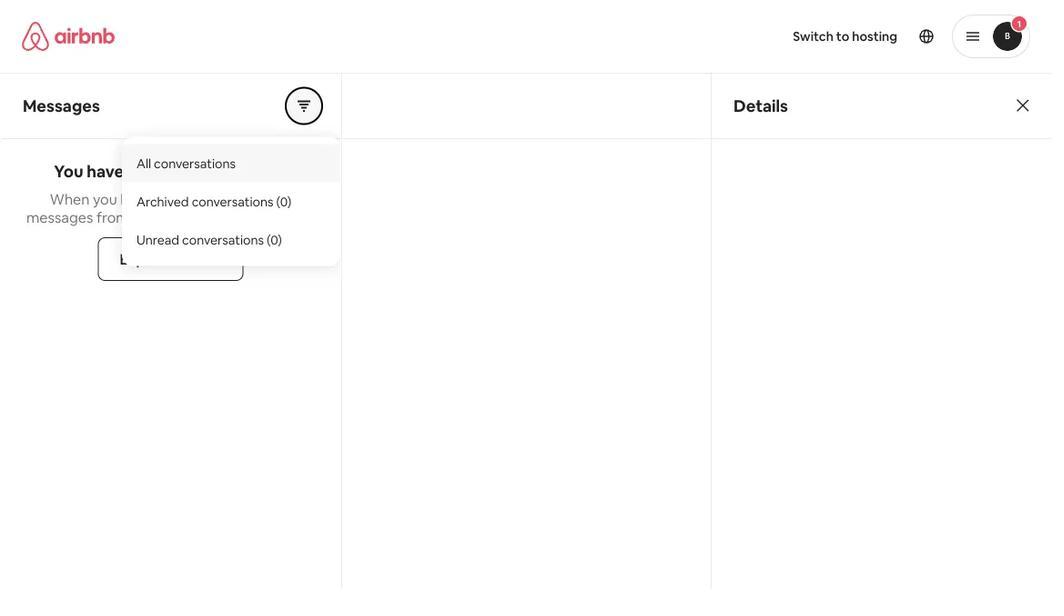 Task type: locate. For each thing, give the bounding box(es) containing it.
host
[[165, 208, 195, 227]]

will
[[198, 208, 219, 227]]

messages
[[209, 161, 287, 183], [26, 208, 93, 227]]

to
[[837, 28, 850, 45]]

1 horizontal spatial messages
[[209, 161, 287, 183]]

1 vertical spatial (0)
[[267, 232, 282, 248]]

explore airbnb
[[120, 250, 222, 269]]

(0)
[[276, 193, 292, 210], [267, 232, 282, 248]]

from
[[96, 208, 129, 227]]

1 vertical spatial conversations
[[192, 193, 273, 210]]

unread conversations (0)
[[137, 232, 282, 248]]

messages up experience,
[[209, 161, 287, 183]]

(0) for archived conversations (0)
[[276, 193, 292, 210]]

you
[[54, 161, 83, 183]]

0 vertical spatial messages
[[209, 161, 287, 183]]

conversations
[[154, 155, 236, 172], [192, 193, 273, 210], [182, 232, 264, 248]]

2 vertical spatial conversations
[[182, 232, 264, 248]]

unread
[[137, 232, 179, 248]]

explore airbnb link
[[98, 238, 243, 281]]

messages
[[23, 95, 100, 117]]

conversations inside button
[[154, 155, 236, 172]]

(0) right show
[[276, 193, 292, 210]]

messaging page main contents element
[[0, 73, 1052, 591]]

filter conversations. current filter: all conversations image
[[297, 99, 311, 113]]

messages down you
[[26, 208, 93, 227]]

0 vertical spatial conversations
[[154, 155, 236, 172]]

profile element
[[548, 0, 1031, 73]]

explore
[[120, 250, 172, 269]]

archived conversations (0)
[[137, 193, 292, 210]]

or
[[196, 190, 210, 208]]

no
[[127, 161, 147, 183]]

when
[[50, 190, 90, 208]]

switch to hosting link
[[782, 17, 909, 56]]

0 vertical spatial (0)
[[276, 193, 292, 210]]

(0) down up
[[267, 232, 282, 248]]

0 horizontal spatial messages
[[26, 208, 93, 227]]

1 vertical spatial messages
[[26, 208, 93, 227]]

here.
[[281, 208, 315, 227]]

hosting
[[852, 28, 898, 45]]

group
[[286, 88, 322, 124]]



Task type: vqa. For each thing, say whether or not it's contained in the screenshot.
bathroom
no



Task type: describe. For each thing, give the bounding box(es) containing it.
you
[[93, 190, 117, 208]]

switch
[[793, 28, 834, 45]]

1
[[1018, 18, 1022, 30]]

1 button
[[952, 15, 1031, 58]]

experience,
[[213, 190, 291, 208]]

show
[[223, 208, 258, 227]]

your
[[132, 208, 162, 227]]

all conversations button
[[122, 144, 340, 183]]

airbnb
[[175, 250, 222, 269]]

(0) for unread conversations (0)
[[267, 232, 282, 248]]

unread
[[151, 161, 206, 183]]

details
[[734, 95, 788, 117]]

book
[[120, 190, 155, 208]]

a
[[158, 190, 166, 208]]

conversations for archived
[[192, 193, 273, 210]]

conversations for unread
[[182, 232, 264, 248]]

you have no unread messages when you book a trip or experience, messages from your host will show up here.
[[26, 161, 315, 227]]

have
[[87, 161, 124, 183]]

group inside messaging page main contents element
[[286, 88, 322, 124]]

all
[[137, 155, 151, 172]]

trip
[[169, 190, 193, 208]]

conversations for all
[[154, 155, 236, 172]]

switch to hosting
[[793, 28, 898, 45]]

all conversations
[[137, 155, 236, 172]]

up
[[261, 208, 278, 227]]

archived
[[137, 193, 189, 210]]



